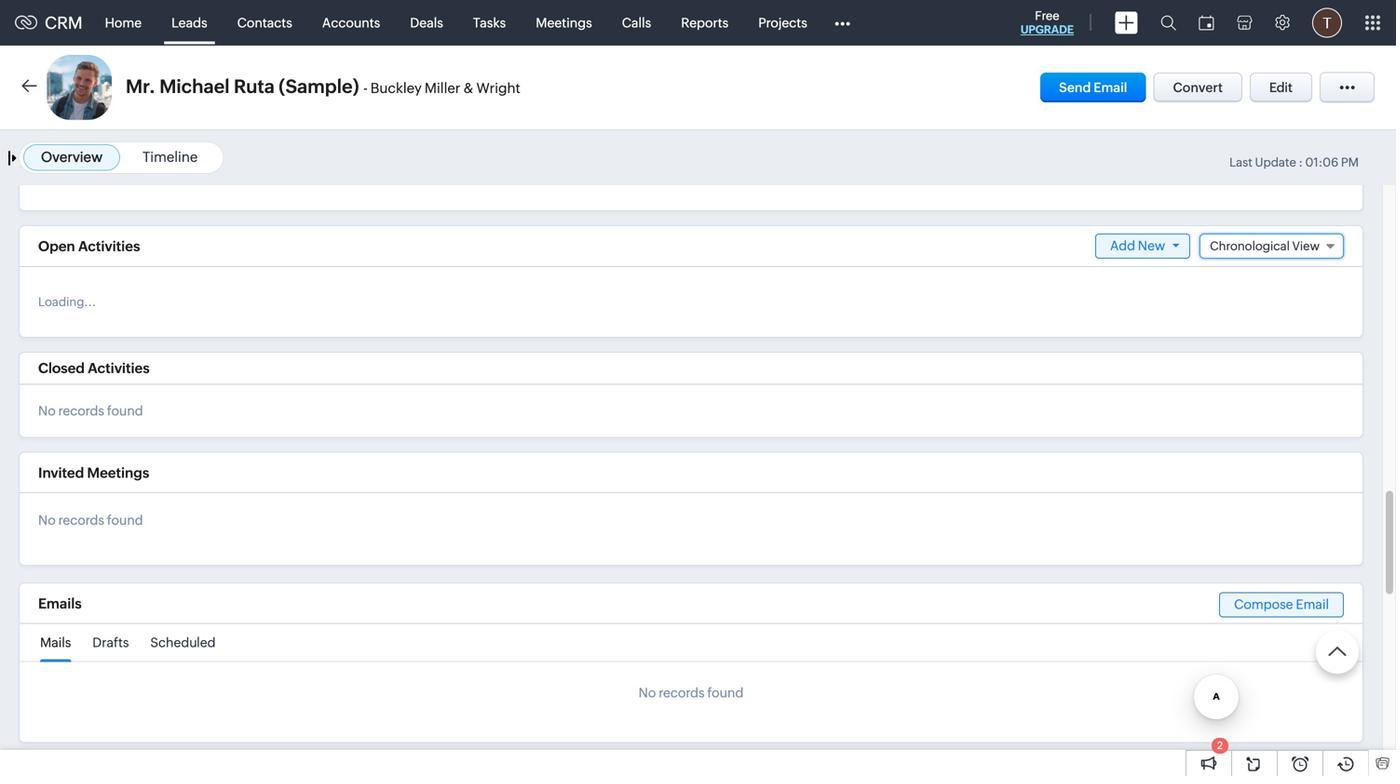 Task type: locate. For each thing, give the bounding box(es) containing it.
2 no records found from the top
[[38, 545, 143, 560]]

free
[[1035, 9, 1060, 23]]

last update : 01:06 pm
[[1230, 156, 1359, 170]]

activity
[[38, 277, 85, 292]]

mr.
[[126, 76, 155, 97]]

activities
[[78, 238, 140, 255], [88, 392, 150, 408]]

1 vertical spatial found
[[107, 545, 143, 560]]

0 vertical spatial found
[[107, 435, 143, 450]]

1 vertical spatial records
[[58, 545, 104, 560]]

meetings left calls link
[[536, 15, 592, 30]]

no down "invited"
[[38, 545, 56, 560]]

no records found for meetings
[[38, 545, 143, 560]]

2 records from the top
[[58, 545, 104, 560]]

deals link
[[395, 0, 458, 45]]

leads link
[[157, 0, 222, 45]]

0 horizontal spatial :
[[143, 338, 148, 353]]

: left in
[[143, 338, 148, 353]]

create menu element
[[1104, 0, 1149, 45]]

no records found down invited meetings
[[38, 545, 143, 560]]

records down closed activities at the bottom
[[58, 435, 104, 450]]

email right compose
[[1296, 629, 1329, 644]]

0 vertical spatial no records found
[[38, 435, 143, 450]]

calls
[[622, 15, 651, 30]]

: left '01:06'
[[1299, 156, 1303, 170]]

0 vertical spatial records
[[58, 435, 104, 450]]

activities up info
[[78, 238, 140, 255]]

email inside send email button
[[1094, 80, 1128, 95]]

tasks
[[473, 15, 506, 30]]

status : in progress
[[102, 338, 219, 353]]

send email
[[1059, 80, 1128, 95]]

1 found from the top
[[107, 435, 143, 450]]

1 no from the top
[[38, 435, 56, 450]]

in
[[153, 338, 164, 353]]

1 vertical spatial no
[[38, 545, 56, 560]]

chronological view
[[1210, 239, 1320, 253]]

0 vertical spatial meetings
[[536, 15, 592, 30]]

0 horizontal spatial meetings
[[87, 497, 149, 513]]

meetings link
[[521, 0, 607, 45]]

meetings right "invited"
[[87, 497, 149, 513]]

crm link
[[15, 13, 83, 32]]

edit button
[[1250, 73, 1312, 102]]

free upgrade
[[1021, 9, 1074, 36]]

: for status : in progress
[[143, 338, 148, 353]]

edit
[[1270, 80, 1293, 95]]

reports
[[681, 15, 729, 30]]

(sample)
[[279, 76, 359, 97]]

accounts
[[322, 15, 380, 30]]

meetings
[[536, 15, 592, 30], [87, 497, 149, 513]]

projects link
[[744, 0, 822, 45]]

info
[[87, 277, 111, 292]]

1 horizontal spatial meetings
[[536, 15, 592, 30]]

activities for closed activities
[[88, 392, 150, 408]]

0 vertical spatial email
[[1094, 80, 1128, 95]]

no for invited
[[38, 545, 56, 560]]

no
[[38, 435, 56, 450], [38, 545, 56, 560]]

calendar image
[[1199, 15, 1215, 30]]

:
[[1299, 156, 1303, 170], [143, 338, 148, 353], [287, 338, 291, 353]]

: left "low"
[[287, 338, 291, 353]]

1 vertical spatial email
[[1296, 629, 1329, 644]]

open activities
[[38, 238, 140, 255]]

1 horizontal spatial email
[[1296, 629, 1329, 644]]

michael
[[159, 76, 230, 97]]

email for send email
[[1094, 80, 1128, 95]]

tasks link
[[458, 0, 521, 45]]

1 records from the top
[[58, 435, 104, 450]]

timeline
[[142, 149, 198, 165]]

01:06
[[1305, 156, 1339, 170]]

1 vertical spatial activities
[[88, 392, 150, 408]]

1 no records found from the top
[[38, 435, 143, 450]]

found down closed activities at the bottom
[[107, 435, 143, 450]]

create menu image
[[1115, 12, 1138, 34]]

email right send on the right top of page
[[1094, 80, 1128, 95]]

&
[[463, 80, 474, 96]]

email
[[1094, 80, 1128, 95], [1296, 629, 1329, 644]]

-
[[363, 80, 368, 96]]

found
[[107, 435, 143, 450], [107, 545, 143, 560]]

send
[[1059, 80, 1091, 95]]

timeline link
[[142, 149, 198, 165]]

invited
[[38, 497, 84, 513]]

2 no from the top
[[38, 545, 56, 560]]

accounts link
[[307, 0, 395, 45]]

search element
[[1149, 0, 1188, 46]]

1 horizontal spatial :
[[287, 338, 291, 353]]

no records found down closed activities at the bottom
[[38, 435, 143, 450]]

no down closed
[[38, 435, 56, 450]]

found for closed activities
[[107, 435, 143, 450]]

0 horizontal spatial email
[[1094, 80, 1128, 95]]

records down invited meetings
[[58, 545, 104, 560]]

1 vertical spatial no records found
[[38, 545, 143, 560]]

no records found for activities
[[38, 435, 143, 450]]

found for invited meetings
[[107, 545, 143, 560]]

progress
[[167, 338, 219, 353]]

activities down the "status"
[[88, 392, 150, 408]]

0 vertical spatial no
[[38, 435, 56, 450]]

0 vertical spatial activities
[[78, 238, 140, 255]]

no for closed
[[38, 435, 56, 450]]

no records found
[[38, 435, 143, 450], [38, 545, 143, 560]]

crm
[[45, 13, 83, 32]]

2 found from the top
[[107, 545, 143, 560]]

records
[[58, 435, 104, 450], [58, 545, 104, 560]]

1 vertical spatial meetings
[[87, 497, 149, 513]]

found down invited meetings
[[107, 545, 143, 560]]



Task type: describe. For each thing, give the bounding box(es) containing it.
new
[[1138, 238, 1166, 253]]

send email button
[[1041, 73, 1146, 102]]

profile image
[[1312, 8, 1342, 38]]

closed
[[38, 392, 85, 408]]

records for invited
[[58, 545, 104, 560]]

leads
[[172, 15, 207, 30]]

compose
[[1234, 629, 1293, 644]]

: for priority : low
[[287, 338, 291, 353]]

wright
[[476, 80, 521, 96]]

view
[[1292, 239, 1320, 253]]

last
[[1230, 156, 1253, 170]]

search image
[[1161, 15, 1176, 31]]

Chronological View field
[[1200, 234, 1344, 259]]

projects
[[758, 15, 807, 30]]

ruta
[[234, 76, 275, 97]]

Other Modules field
[[822, 8, 862, 38]]

open
[[38, 238, 75, 255]]

overview
[[41, 149, 103, 165]]

low
[[296, 338, 321, 353]]

calls link
[[607, 0, 666, 45]]

miller
[[425, 80, 461, 96]]

reports link
[[666, 0, 744, 45]]

convert
[[1173, 80, 1223, 95]]

update
[[1255, 156, 1296, 170]]

emails
[[38, 628, 82, 644]]

activity info
[[38, 277, 111, 292]]

mr. michael ruta (sample) - buckley miller & wright
[[126, 76, 521, 97]]

activities for open activities
[[78, 238, 140, 255]]

records for closed
[[58, 435, 104, 450]]

priority : low
[[240, 338, 321, 353]]

overview link
[[41, 149, 103, 165]]

upgrade
[[1021, 23, 1074, 36]]

2
[[1217, 741, 1223, 752]]

contacts
[[237, 15, 292, 30]]

compose email
[[1234, 629, 1329, 644]]

status
[[102, 338, 141, 353]]

home link
[[90, 0, 157, 45]]

pm
[[1341, 156, 1359, 170]]

add
[[1110, 238, 1135, 253]]

home
[[105, 15, 142, 30]]

email for compose email
[[1296, 629, 1329, 644]]

convert button
[[1154, 73, 1243, 102]]

invited meetings
[[38, 497, 149, 513]]

contacts link
[[222, 0, 307, 45]]

chronological
[[1210, 239, 1290, 253]]

2 horizontal spatial :
[[1299, 156, 1303, 170]]

add new
[[1110, 238, 1166, 253]]

profile element
[[1301, 0, 1353, 45]]

buckley
[[371, 80, 422, 96]]

priority
[[240, 338, 284, 353]]

deals
[[410, 15, 443, 30]]

closed activities
[[38, 392, 150, 408]]



Task type: vqa. For each thing, say whether or not it's contained in the screenshot.
Home link
yes



